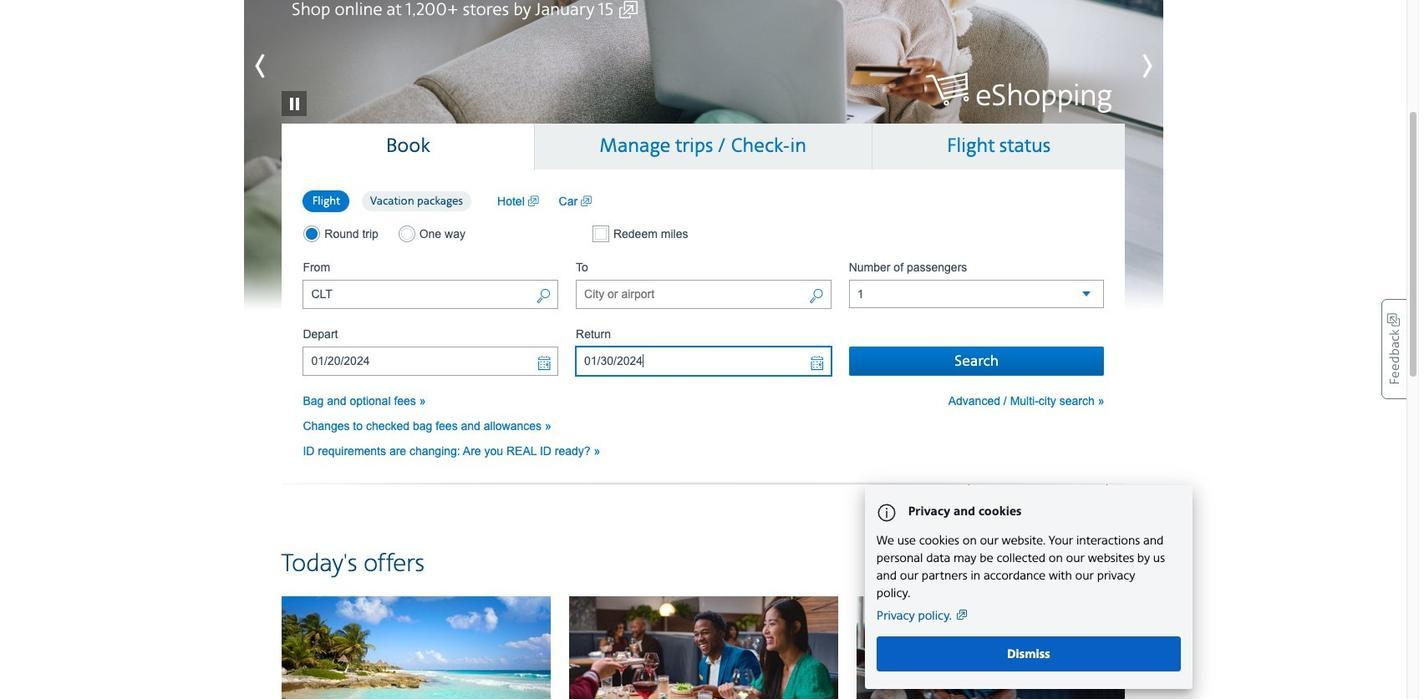 Task type: vqa. For each thing, say whether or not it's contained in the screenshot.
bottommost Concourse
no



Task type: describe. For each thing, give the bounding box(es) containing it.
mm/dd/yyyy text field
[[576, 347, 832, 376]]

City or airport text field
[[303, 280, 558, 309]]

1 tab from the left
[[282, 123, 535, 170]]

previous slide image
[[244, 45, 319, 87]]

2 tab from the left
[[535, 123, 872, 169]]

leave feedback, opens external site in new window image
[[1382, 299, 1407, 400]]

2 newpage image from the left
[[581, 193, 592, 210]]

3 tab from the left
[[872, 123, 1125, 169]]

next slide image
[[1088, 45, 1163, 87]]

pause slideshow image
[[281, 66, 306, 116]]

search image for city or airport text field
[[536, 288, 551, 307]]



Task type: locate. For each thing, give the bounding box(es) containing it.
tab list
[[282, 123, 1125, 170]]

1 search image from the left
[[536, 288, 551, 307]]

search image
[[536, 288, 551, 307], [809, 288, 824, 307]]

option group
[[303, 189, 481, 213], [303, 225, 558, 242]]

None submit
[[849, 347, 1105, 376]]

2 search image from the left
[[809, 288, 824, 307]]

2 option group from the top
[[303, 225, 558, 242]]

0 horizontal spatial newpage image
[[528, 193, 539, 210]]

City or airport text field
[[576, 280, 832, 309]]

1 option group from the top
[[303, 189, 481, 213]]

0 horizontal spatial search image
[[536, 288, 551, 307]]

1 horizontal spatial search image
[[809, 288, 824, 307]]

mm/dd/yyyy text field
[[303, 347, 558, 376]]

search image for city or airport text box
[[809, 288, 824, 307]]

1 newpage image from the left
[[528, 193, 539, 210]]

tab
[[282, 123, 535, 170], [535, 123, 872, 169], [872, 123, 1125, 169]]

0 vertical spatial option group
[[303, 189, 481, 213]]

1 horizontal spatial newpage image
[[581, 193, 592, 210]]

start the year with 1,000 bonus miles. shop online at 1,200+ stores by january 15. opens another site in a new window that may not meet accessibility guidelines. image
[[244, 0, 1163, 316]]

newpage image
[[528, 193, 539, 210], [581, 193, 592, 210]]

1 vertical spatial option group
[[303, 225, 558, 242]]



